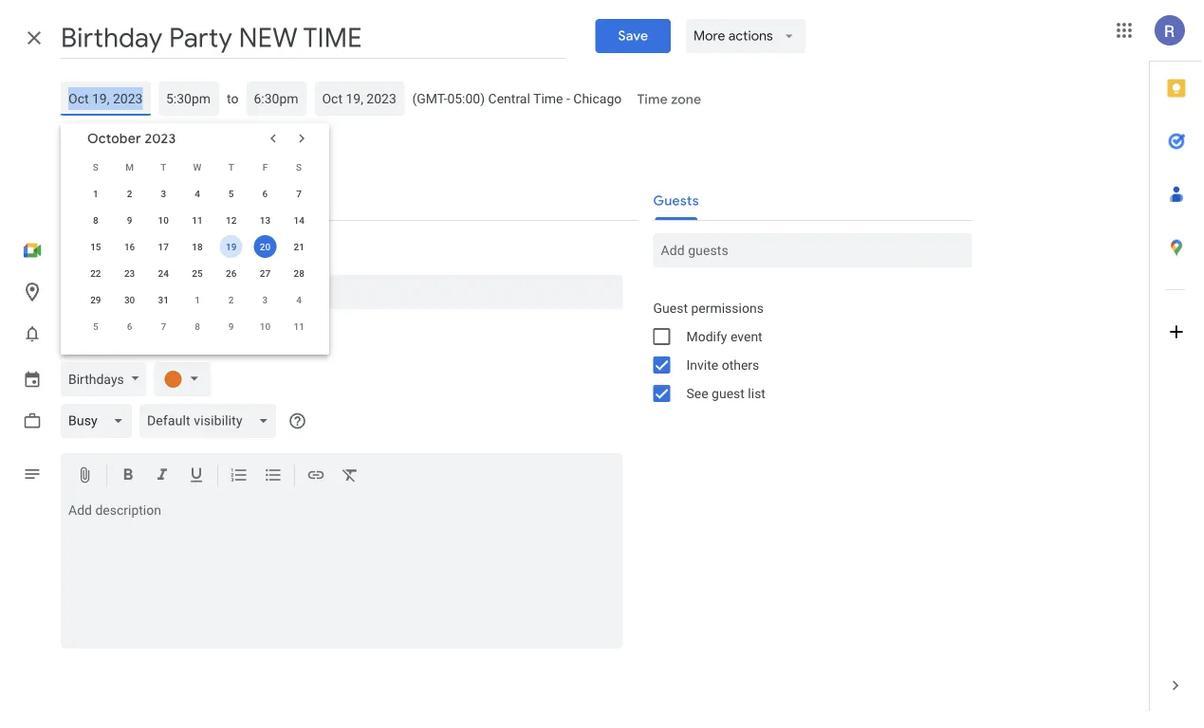 Task type: locate. For each thing, give the bounding box(es) containing it.
0 vertical spatial 4
[[195, 188, 200, 199]]

1 horizontal spatial 8
[[195, 321, 200, 332]]

24 element
[[152, 262, 175, 285]]

9
[[127, 215, 132, 226], [229, 321, 234, 332]]

1 horizontal spatial s
[[296, 161, 302, 173]]

2 t from the left
[[228, 161, 234, 173]]

0 horizontal spatial time
[[534, 91, 563, 106]]

row up november 1 element on the left of page
[[79, 260, 316, 287]]

(gmt-05:00) central time - chicago
[[412, 91, 622, 106]]

0 horizontal spatial 7
[[161, 321, 166, 332]]

november 2 element
[[220, 289, 243, 311]]

10
[[158, 215, 169, 226], [260, 321, 271, 332]]

11 element
[[186, 209, 209, 232]]

23 element
[[118, 262, 141, 285]]

19 element
[[220, 235, 243, 258]]

6 row from the top
[[79, 287, 316, 313]]

0 vertical spatial 1
[[93, 188, 98, 199]]

1 vertical spatial 9
[[229, 321, 234, 332]]

row group
[[79, 180, 316, 340]]

november 6 element
[[118, 315, 141, 338]]

7
[[296, 188, 302, 199], [161, 321, 166, 332]]

remove formatting image
[[341, 466, 360, 488]]

7 row from the top
[[79, 313, 316, 340]]

26
[[226, 268, 237, 279]]

s down all
[[93, 161, 99, 173]]

modify
[[687, 329, 728, 345]]

16
[[124, 241, 135, 253]]

11 inside 11 element
[[192, 215, 203, 226]]

1 vertical spatial 5
[[93, 321, 98, 332]]

1 horizontal spatial 2
[[229, 294, 234, 306]]

Start date text field
[[68, 87, 143, 110]]

2 s from the left
[[296, 161, 302, 173]]

22
[[90, 268, 101, 279]]

row group containing 1
[[79, 180, 316, 340]]

row
[[79, 154, 316, 180], [79, 180, 316, 207], [79, 207, 316, 234], [79, 234, 316, 260], [79, 260, 316, 287], [79, 287, 316, 313], [79, 313, 316, 340]]

time inside button
[[637, 91, 668, 108]]

6
[[263, 188, 268, 199], [127, 321, 132, 332]]

time left -
[[534, 91, 563, 106]]

1 vertical spatial 3
[[263, 294, 268, 306]]

add notification
[[61, 327, 163, 345]]

row containing 1
[[79, 180, 316, 207]]

1 vertical spatial 8
[[195, 321, 200, 332]]

0 horizontal spatial 10
[[158, 215, 169, 226]]

1 horizontal spatial 9
[[229, 321, 234, 332]]

formatting options toolbar
[[61, 454, 623, 500]]

10 for november 10 element at the top
[[260, 321, 271, 332]]

1 vertical spatial 4
[[296, 294, 302, 306]]

22 element
[[84, 262, 107, 285]]

10 down november 3 element
[[260, 321, 271, 332]]

to
[[227, 91, 239, 106]]

2 down 26 element
[[229, 294, 234, 306]]

7 down 31 element
[[161, 321, 166, 332]]

8 up 15 element
[[93, 215, 98, 226]]

invite others
[[687, 357, 760, 373]]

2023
[[145, 130, 176, 147]]

day
[[106, 132, 128, 148]]

11 for 11 element
[[192, 215, 203, 226]]

11 inside november 11 element
[[294, 321, 305, 332]]

5 row from the top
[[79, 260, 316, 287]]

0 vertical spatial 7
[[296, 188, 302, 199]]

6 down f
[[263, 188, 268, 199]]

insert link image
[[307, 466, 326, 488]]

t
[[161, 161, 166, 173], [228, 161, 234, 173]]

5
[[229, 188, 234, 199], [93, 321, 98, 332]]

4
[[195, 188, 200, 199], [296, 294, 302, 306]]

0 vertical spatial 9
[[127, 215, 132, 226]]

1 vertical spatial 6
[[127, 321, 132, 332]]

list
[[748, 386, 766, 402]]

10 up '17'
[[158, 215, 169, 226]]

6 down 30 element
[[127, 321, 132, 332]]

Location text field
[[68, 275, 616, 309]]

time
[[534, 91, 563, 106], [637, 91, 668, 108]]

1 down 25 element
[[195, 294, 200, 306]]

10 element
[[152, 209, 175, 232]]

see guest list
[[687, 386, 766, 402]]

0 horizontal spatial t
[[161, 161, 166, 173]]

t down 2023
[[161, 161, 166, 173]]

group
[[638, 294, 973, 408]]

Title text field
[[61, 17, 565, 59]]

1 horizontal spatial time
[[637, 91, 668, 108]]

1 vertical spatial 1
[[195, 294, 200, 306]]

november 4 element
[[288, 289, 311, 311]]

1 up 15 element
[[93, 188, 98, 199]]

30
[[124, 294, 135, 306]]

0 horizontal spatial 5
[[93, 321, 98, 332]]

0 vertical spatial 5
[[229, 188, 234, 199]]

3 row from the top
[[79, 207, 316, 234]]

0 vertical spatial 8
[[93, 215, 98, 226]]

1 row from the top
[[79, 154, 316, 180]]

1 horizontal spatial 11
[[294, 321, 305, 332]]

all day
[[87, 132, 128, 148]]

3 up november 10 element at the top
[[263, 294, 268, 306]]

row down 25 element
[[79, 287, 316, 313]]

0 horizontal spatial 2
[[127, 188, 132, 199]]

11 up 18
[[192, 215, 203, 226]]

time left zone
[[637, 91, 668, 108]]

november 7 element
[[152, 315, 175, 338]]

-
[[567, 91, 570, 106]]

0 vertical spatial 10
[[158, 215, 169, 226]]

row down 2023
[[79, 154, 316, 180]]

zone
[[671, 91, 701, 108]]

1 horizontal spatial 10
[[260, 321, 271, 332]]

1 horizontal spatial 4
[[296, 294, 302, 306]]

21 element
[[288, 235, 311, 258]]

14 element
[[288, 209, 311, 232]]

5 up 12 element
[[229, 188, 234, 199]]

s
[[93, 161, 99, 173], [296, 161, 302, 173]]

row down w
[[79, 180, 316, 207]]

time zone button
[[630, 83, 709, 117]]

0 horizontal spatial 3
[[161, 188, 166, 199]]

w
[[193, 161, 202, 173]]

1 vertical spatial 11
[[294, 321, 305, 332]]

0 horizontal spatial 6
[[127, 321, 132, 332]]

s right f
[[296, 161, 302, 173]]

Guests text field
[[661, 234, 965, 268]]

2 row from the top
[[79, 180, 316, 207]]

2
[[127, 188, 132, 199], [229, 294, 234, 306]]

row down november 1 element on the left of page
[[79, 313, 316, 340]]

9 down november 2 element
[[229, 321, 234, 332]]

19
[[226, 241, 237, 253]]

1 horizontal spatial 7
[[296, 188, 302, 199]]

5 right add
[[93, 321, 98, 332]]

1 horizontal spatial t
[[228, 161, 234, 173]]

18 element
[[186, 235, 209, 258]]

4 row from the top
[[79, 234, 316, 260]]

17
[[158, 241, 169, 253]]

2 down m
[[127, 188, 132, 199]]

11 down november 4 element
[[294, 321, 305, 332]]

25
[[192, 268, 203, 279]]

row containing 29
[[79, 287, 316, 313]]

november 11 element
[[288, 315, 311, 338]]

guest permissions
[[654, 300, 764, 316]]

12
[[226, 215, 237, 226]]

t left f
[[228, 161, 234, 173]]

f
[[263, 161, 268, 173]]

see
[[687, 386, 709, 402]]

11
[[192, 215, 203, 226], [294, 321, 305, 332]]

9 up 16 element
[[127, 215, 132, 226]]

underline image
[[187, 466, 206, 488]]

numbered list image
[[230, 466, 249, 488]]

row down 11 element
[[79, 234, 316, 260]]

0 horizontal spatial 11
[[192, 215, 203, 226]]

guest
[[712, 386, 745, 402]]

0 vertical spatial 11
[[192, 215, 203, 226]]

End time text field
[[254, 87, 299, 110]]

row up 18 element
[[79, 207, 316, 234]]

None field
[[61, 404, 139, 439], [139, 404, 284, 439], [61, 404, 139, 439], [139, 404, 284, 439]]

8
[[93, 215, 98, 226], [195, 321, 200, 332]]

birthdays
[[68, 372, 124, 387]]

26 element
[[220, 262, 243, 285]]

0 horizontal spatial s
[[93, 161, 99, 173]]

4 down 28 element
[[296, 294, 302, 306]]

7 up 14 "element"
[[296, 188, 302, 199]]

3
[[161, 188, 166, 199], [263, 294, 268, 306]]

3 up 10 element
[[161, 188, 166, 199]]

november 9 element
[[220, 315, 243, 338]]

0 vertical spatial 6
[[263, 188, 268, 199]]

Description text field
[[61, 503, 623, 645]]

1 vertical spatial 10
[[260, 321, 271, 332]]

1 s from the left
[[93, 161, 99, 173]]

tab list
[[1150, 62, 1203, 660]]

1
[[93, 188, 98, 199], [195, 294, 200, 306]]

central
[[488, 91, 531, 106]]

4 up 11 element
[[195, 188, 200, 199]]

8 down november 1 element on the left of page
[[195, 321, 200, 332]]

1 vertical spatial 7
[[161, 321, 166, 332]]



Task type: describe. For each thing, give the bounding box(es) containing it.
10 for 10 element
[[158, 215, 169, 226]]

more actions arrow_drop_down
[[694, 28, 798, 45]]

28
[[294, 268, 305, 279]]

0 horizontal spatial 4
[[195, 188, 200, 199]]

november 3 element
[[254, 289, 277, 311]]

bold image
[[119, 466, 138, 488]]

14
[[294, 215, 305, 226]]

20, today element
[[254, 235, 277, 258]]

12 element
[[220, 209, 243, 232]]

Start time text field
[[166, 87, 212, 110]]

group containing guest permissions
[[638, 294, 973, 408]]

13 element
[[254, 209, 277, 232]]

24
[[158, 268, 169, 279]]

save button
[[596, 19, 671, 53]]

29
[[90, 294, 101, 306]]

arrow_drop_down
[[781, 28, 798, 45]]

29 element
[[84, 289, 107, 311]]

End date text field
[[322, 87, 397, 110]]

row containing 5
[[79, 313, 316, 340]]

0 vertical spatial 3
[[161, 188, 166, 199]]

notification
[[90, 327, 163, 345]]

15 element
[[84, 235, 107, 258]]

october
[[87, 130, 141, 147]]

row containing 22
[[79, 260, 316, 287]]

bulleted list image
[[264, 466, 283, 488]]

31
[[158, 294, 169, 306]]

all
[[87, 132, 103, 148]]

1 t from the left
[[161, 161, 166, 173]]

november 1 element
[[186, 289, 209, 311]]

row containing 8
[[79, 207, 316, 234]]

30 element
[[118, 289, 141, 311]]

1 horizontal spatial 6
[[263, 188, 268, 199]]

21
[[294, 241, 305, 253]]

others
[[722, 357, 760, 373]]

guest
[[654, 300, 688, 316]]

1 vertical spatial 2
[[229, 294, 234, 306]]

27
[[260, 268, 271, 279]]

italic image
[[153, 466, 172, 488]]

save
[[619, 28, 649, 45]]

15
[[90, 241, 101, 253]]

1 horizontal spatial 5
[[229, 188, 234, 199]]

november 5 element
[[84, 315, 107, 338]]

more
[[694, 28, 726, 45]]

0 horizontal spatial 9
[[127, 215, 132, 226]]

m
[[125, 161, 134, 173]]

november 8 element
[[186, 315, 209, 338]]

0 horizontal spatial 1
[[93, 188, 98, 199]]

20
[[260, 241, 271, 253]]

permissions
[[691, 300, 764, 316]]

october 2023
[[87, 130, 176, 147]]

18
[[192, 241, 203, 253]]

invite
[[687, 357, 719, 373]]

25 element
[[186, 262, 209, 285]]

row containing s
[[79, 154, 316, 180]]

17 element
[[152, 235, 175, 258]]

27 element
[[254, 262, 277, 285]]

31 element
[[152, 289, 175, 311]]

13
[[260, 215, 271, 226]]

11 for november 11 element
[[294, 321, 305, 332]]

1 horizontal spatial 1
[[195, 294, 200, 306]]

chicago
[[574, 91, 622, 106]]

row containing 15
[[79, 234, 316, 260]]

23
[[124, 268, 135, 279]]

time zone
[[637, 91, 701, 108]]

0 vertical spatial 2
[[127, 188, 132, 199]]

16 element
[[118, 235, 141, 258]]

event
[[731, 329, 763, 345]]

19 cell
[[214, 234, 248, 260]]

add
[[61, 327, 87, 345]]

1 horizontal spatial 3
[[263, 294, 268, 306]]

28 element
[[288, 262, 311, 285]]

05:00)
[[447, 91, 485, 106]]

0 horizontal spatial 8
[[93, 215, 98, 226]]

add notification button
[[53, 313, 170, 359]]

november 10 element
[[254, 315, 277, 338]]

october 2023 grid
[[79, 154, 316, 340]]

actions
[[729, 28, 774, 45]]

20 cell
[[248, 234, 282, 260]]

(gmt-
[[412, 91, 447, 106]]

modify event
[[687, 329, 763, 345]]



Task type: vqa. For each thing, say whether or not it's contained in the screenshot.
the 10 element
yes



